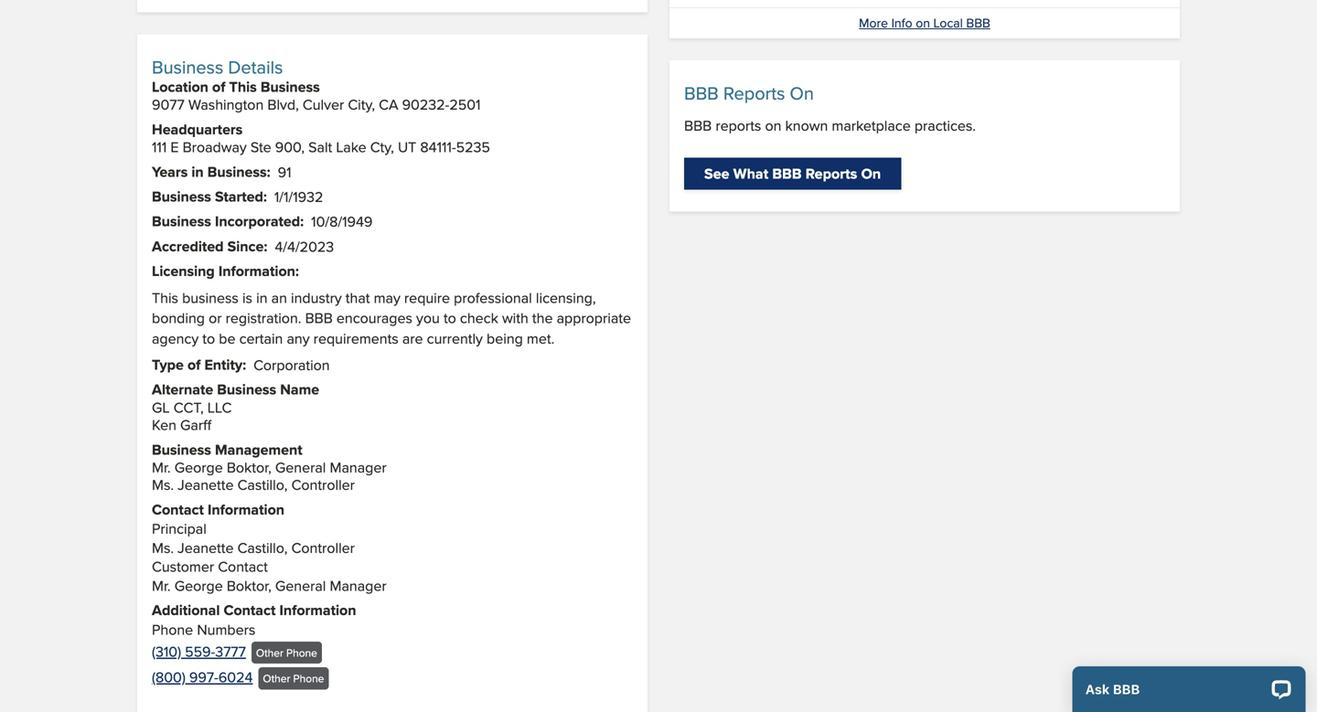Task type: describe. For each thing, give the bounding box(es) containing it.
city,
[[348, 94, 375, 115]]

garff
[[180, 414, 211, 436]]

997-
[[189, 667, 219, 688]]

broadway
[[183, 136, 247, 157]]

llc
[[207, 397, 232, 418]]

9077
[[152, 94, 185, 115]]

with
[[502, 308, 529, 329]]

bbb up reports
[[684, 80, 719, 106]]

may
[[374, 287, 401, 308]]

location of this business 9077 washington blvd, culver city, ca 90232-2501 headquarters 111 e broadway ste 900, salt lake cty, ut 84111-5235 years in business : 91 business started : 1/1/1932 business incorporated : 10/8/1949 accredited since : 4/4/2023 licensing information: this business is in an industry that may require professional licensing, bonding or registration. bbb encourages you to check with the appropriate agency to be certain any requirements are currently being met. type of entity : corporation alternate business name gl cct, llc ken garff business management mr. george boktor, general manager ms. jeanette castillo, controller contact information principal ms. jeanette castillo, controller customer contact mr. george boktor, general manager
[[152, 76, 631, 597]]

registration.
[[226, 308, 301, 329]]

licensing,
[[536, 287, 596, 308]]

headquarters
[[152, 118, 243, 140]]

559-
[[185, 641, 215, 662]]

business up 900,
[[261, 76, 320, 97]]

phone for (310) 559-3777
[[286, 645, 317, 661]]

started
[[215, 186, 263, 207]]

reports
[[716, 115, 761, 136]]

additional contact information
[[152, 600, 356, 621]]

1 manager from the top
[[330, 457, 387, 478]]

1 vertical spatial contact
[[218, 556, 268, 577]]

business down garff on the bottom of page
[[152, 439, 211, 460]]

other for (310) 559-3777
[[256, 645, 284, 661]]

0 vertical spatial on
[[916, 14, 930, 32]]

the
[[532, 308, 553, 329]]

details
[[228, 54, 283, 80]]

are
[[402, 328, 423, 349]]

licensing
[[152, 260, 215, 282]]

0 vertical spatial contact
[[152, 499, 204, 520]]

being
[[487, 328, 523, 349]]

: left 91
[[267, 161, 270, 182]]

5235
[[456, 136, 490, 157]]

1 horizontal spatial reports
[[806, 163, 858, 184]]

accredited
[[152, 235, 224, 257]]

entity
[[204, 354, 243, 376]]

(800) 997-6024
[[152, 667, 253, 688]]

1 horizontal spatial on
[[861, 163, 881, 184]]

900,
[[275, 136, 305, 157]]

111
[[152, 136, 167, 157]]

: down certain
[[243, 354, 246, 376]]

type
[[152, 354, 184, 376]]

91
[[278, 161, 291, 182]]

washington
[[188, 94, 264, 115]]

2 mr. from the top
[[152, 575, 171, 597]]

additional
[[152, 600, 220, 621]]

more info on local bbb
[[859, 14, 991, 32]]

encourages
[[337, 308, 413, 329]]

1 vertical spatial in
[[256, 287, 268, 308]]

that
[[346, 287, 370, 308]]

1 horizontal spatial to
[[444, 308, 456, 329]]

information:
[[219, 260, 299, 282]]

2 boktor, from the top
[[227, 575, 271, 597]]

met.
[[527, 328, 555, 349]]

bbb left reports
[[684, 115, 712, 136]]

since
[[227, 235, 264, 257]]

requirements
[[314, 328, 399, 349]]

ca
[[379, 94, 398, 115]]

see what bbb reports on
[[704, 163, 881, 184]]

(310) 559-3777 link
[[152, 641, 246, 662]]

2 jeanette from the top
[[178, 537, 234, 558]]

1 george from the top
[[174, 457, 223, 478]]

name
[[280, 379, 319, 400]]

other phone for (310) 559-3777
[[256, 645, 317, 661]]

10/8/1949
[[311, 211, 373, 232]]

phone numbers
[[152, 619, 256, 640]]

1 boktor, from the top
[[227, 457, 271, 478]]

1/1/1932
[[274, 186, 323, 207]]

business
[[182, 287, 239, 308]]

1 castillo, from the top
[[237, 474, 288, 496]]

other for (800) 997-6024
[[263, 671, 290, 687]]

corporation
[[254, 354, 330, 376]]

local
[[934, 14, 963, 32]]

1 controller from the top
[[291, 474, 355, 496]]

on inside bbb reports on bbb reports on known marketplace practices.
[[765, 115, 782, 136]]

ste
[[251, 136, 271, 157]]

alternate
[[152, 379, 213, 400]]

2 controller from the top
[[291, 537, 355, 558]]

check
[[460, 308, 498, 329]]

other phone for (800) 997-6024
[[263, 671, 324, 687]]

bonding
[[152, 308, 205, 329]]

salt
[[308, 136, 332, 157]]

84111-
[[420, 136, 456, 157]]

business up accredited
[[152, 211, 211, 232]]

agency
[[152, 328, 199, 349]]

6024
[[219, 667, 253, 688]]

cct,
[[174, 397, 204, 418]]

years
[[152, 161, 188, 182]]

bbb right the what at top
[[773, 163, 802, 184]]

incorporated
[[215, 211, 300, 232]]

is
[[242, 287, 252, 308]]

more
[[859, 14, 888, 32]]

culver
[[303, 94, 344, 115]]

business up started
[[207, 161, 267, 182]]

require
[[404, 287, 450, 308]]

you
[[416, 308, 440, 329]]



Task type: vqa. For each thing, say whether or not it's contained in the screenshot.


Task type: locate. For each thing, give the bounding box(es) containing it.
2 general from the top
[[275, 575, 326, 597]]

currently
[[427, 328, 483, 349]]

0 vertical spatial other phone
[[256, 645, 317, 661]]

in right "is"
[[256, 287, 268, 308]]

information inside location of this business 9077 washington blvd, culver city, ca 90232-2501 headquarters 111 e broadway ste 900, salt lake cty, ut 84111-5235 years in business : 91 business started : 1/1/1932 business incorporated : 10/8/1949 accredited since : 4/4/2023 licensing information: this business is in an industry that may require professional licensing, bonding or registration. bbb encourages you to check with the appropriate agency to be certain any requirements are currently being met. type of entity : corporation alternate business name gl cct, llc ken garff business management mr. george boktor, general manager ms. jeanette castillo, controller contact information principal ms. jeanette castillo, controller customer contact mr. george boktor, general manager
[[208, 499, 285, 520]]

or
[[209, 308, 222, 329]]

1 vertical spatial mr.
[[152, 575, 171, 597]]

certain
[[239, 328, 283, 349]]

1 horizontal spatial of
[[212, 76, 225, 97]]

this left blvd,
[[229, 76, 257, 97]]

gl
[[152, 397, 170, 418]]

1 vertical spatial ms.
[[152, 537, 174, 558]]

0 horizontal spatial to
[[202, 328, 215, 349]]

0 vertical spatial jeanette
[[178, 474, 234, 496]]

1 vertical spatial information
[[279, 600, 356, 621]]

practices.
[[915, 115, 976, 136]]

0 vertical spatial information
[[208, 499, 285, 520]]

reports
[[724, 80, 785, 106], [806, 163, 858, 184]]

2501
[[450, 94, 481, 115]]

controller
[[291, 474, 355, 496], [291, 537, 355, 558]]

in
[[192, 161, 204, 182], [256, 287, 268, 308]]

industry
[[291, 287, 342, 308]]

on inside bbb reports on bbb reports on known marketplace practices.
[[790, 80, 814, 106]]

business down years
[[152, 186, 211, 207]]

0 vertical spatial ms.
[[152, 474, 174, 496]]

2 vertical spatial contact
[[224, 600, 276, 621]]

appropriate
[[557, 308, 631, 329]]

1 vertical spatial phone
[[286, 645, 317, 661]]

0 horizontal spatial on
[[765, 115, 782, 136]]

phone right 6024
[[293, 671, 324, 687]]

management
[[215, 439, 302, 460]]

marketplace
[[832, 115, 911, 136]]

numbers
[[197, 619, 256, 640]]

0 vertical spatial castillo,
[[237, 474, 288, 496]]

4/4/2023
[[275, 236, 334, 257]]

general down name
[[275, 457, 326, 478]]

: up information:
[[264, 235, 267, 257]]

0 horizontal spatial of
[[187, 354, 201, 376]]

cty,
[[370, 136, 394, 157]]

manager
[[330, 457, 387, 478], [330, 575, 387, 597]]

contact up 3777
[[224, 600, 276, 621]]

of right type
[[187, 354, 201, 376]]

phone
[[152, 619, 193, 640], [286, 645, 317, 661], [293, 671, 324, 687]]

1 mr. from the top
[[152, 457, 171, 478]]

what
[[734, 163, 769, 184]]

0 vertical spatial boktor,
[[227, 457, 271, 478]]

1 ms. from the top
[[152, 474, 174, 496]]

0 vertical spatial manager
[[330, 457, 387, 478]]

on
[[790, 80, 814, 106], [861, 163, 881, 184]]

this down licensing
[[152, 287, 178, 308]]

to
[[444, 308, 456, 329], [202, 328, 215, 349]]

of
[[212, 76, 225, 97], [187, 354, 201, 376]]

phone up (310)
[[152, 619, 193, 640]]

professional
[[454, 287, 532, 308]]

ut
[[398, 136, 417, 157]]

0 vertical spatial of
[[212, 76, 225, 97]]

1 jeanette from the top
[[178, 474, 234, 496]]

(800) 997-6024 link
[[152, 667, 253, 688]]

an
[[271, 287, 287, 308]]

0 horizontal spatial this
[[152, 287, 178, 308]]

on right info
[[916, 14, 930, 32]]

ms.
[[152, 474, 174, 496], [152, 537, 174, 558]]

2 george from the top
[[174, 575, 223, 597]]

: down 1/1/1932
[[300, 211, 304, 232]]

jeanette up additional
[[178, 537, 234, 558]]

to left be at the left top of page
[[202, 328, 215, 349]]

0 vertical spatial mr.
[[152, 457, 171, 478]]

1 vertical spatial this
[[152, 287, 178, 308]]

1 vertical spatial controller
[[291, 537, 355, 558]]

phone for (800) 997-6024
[[293, 671, 324, 687]]

0 vertical spatial george
[[174, 457, 223, 478]]

1 general from the top
[[275, 457, 326, 478]]

0 vertical spatial reports
[[724, 80, 785, 106]]

other right 6024
[[263, 671, 290, 687]]

0 vertical spatial other
[[256, 645, 284, 661]]

bbb left that
[[305, 308, 333, 329]]

information
[[208, 499, 285, 520], [279, 600, 356, 621]]

reports inside bbb reports on bbb reports on known marketplace practices.
[[724, 80, 785, 106]]

boktor, up additional contact information
[[227, 575, 271, 597]]

on left known
[[765, 115, 782, 136]]

0 vertical spatial controller
[[291, 474, 355, 496]]

be
[[219, 328, 236, 349]]

on up known
[[790, 80, 814, 106]]

1 vertical spatial jeanette
[[178, 537, 234, 558]]

blvd,
[[268, 94, 299, 115]]

in right years
[[192, 161, 204, 182]]

customer
[[152, 556, 214, 577]]

general
[[275, 457, 326, 478], [275, 575, 326, 597]]

other
[[256, 645, 284, 661], [263, 671, 290, 687]]

(310)
[[152, 641, 181, 662]]

business
[[152, 54, 223, 80], [261, 76, 320, 97], [207, 161, 267, 182], [152, 186, 211, 207], [152, 211, 211, 232], [217, 379, 276, 400], [152, 439, 211, 460]]

george
[[174, 457, 223, 478], [174, 575, 223, 597]]

90232-
[[402, 94, 450, 115]]

boktor,
[[227, 457, 271, 478], [227, 575, 271, 597]]

3777
[[215, 641, 246, 662]]

bbb reports on bbb reports on known marketplace practices.
[[684, 80, 976, 136]]

see what bbb reports on link
[[684, 158, 901, 190]]

1 vertical spatial general
[[275, 575, 326, 597]]

business details
[[152, 54, 283, 80]]

2 vertical spatial phone
[[293, 671, 324, 687]]

1 vertical spatial on
[[765, 115, 782, 136]]

ken
[[152, 414, 176, 436]]

george up additional
[[174, 575, 223, 597]]

any
[[287, 328, 310, 349]]

jeanette
[[178, 474, 234, 496], [178, 537, 234, 558]]

location
[[152, 76, 209, 97]]

1 vertical spatial castillo,
[[237, 537, 288, 558]]

other right 3777
[[256, 645, 284, 661]]

contact up customer
[[152, 499, 204, 520]]

other phone right 6024
[[263, 671, 324, 687]]

bbb inside location of this business 9077 washington blvd, culver city, ca 90232-2501 headquarters 111 e broadway ste 900, salt lake cty, ut 84111-5235 years in business : 91 business started : 1/1/1932 business incorporated : 10/8/1949 accredited since : 4/4/2023 licensing information: this business is in an industry that may require professional licensing, bonding or registration. bbb encourages you to check with the appropriate agency to be certain any requirements are currently being met. type of entity : corporation alternate business name gl cct, llc ken garff business management mr. george boktor, general manager ms. jeanette castillo, controller contact information principal ms. jeanette castillo, controller customer contact mr. george boktor, general manager
[[305, 308, 333, 329]]

on down marketplace
[[861, 163, 881, 184]]

0 horizontal spatial on
[[790, 80, 814, 106]]

reports down known
[[806, 163, 858, 184]]

ms. up principal
[[152, 474, 174, 496]]

castillo, up additional contact information
[[237, 537, 288, 558]]

e
[[171, 136, 179, 157]]

other phone down additional contact information
[[256, 645, 317, 661]]

0 vertical spatial this
[[229, 76, 257, 97]]

0 vertical spatial phone
[[152, 619, 193, 640]]

info
[[892, 14, 913, 32]]

boktor, down llc
[[227, 457, 271, 478]]

bbb right local
[[967, 14, 991, 32]]

lake
[[336, 136, 366, 157]]

:
[[267, 161, 270, 182], [263, 186, 267, 207], [300, 211, 304, 232], [264, 235, 267, 257], [243, 354, 246, 376]]

principal
[[152, 518, 207, 539]]

phone down additional contact information
[[286, 645, 317, 661]]

1 vertical spatial manager
[[330, 575, 387, 597]]

1 horizontal spatial this
[[229, 76, 257, 97]]

this
[[229, 76, 257, 97], [152, 287, 178, 308]]

0 vertical spatial on
[[790, 80, 814, 106]]

of right location
[[212, 76, 225, 97]]

0 vertical spatial in
[[192, 161, 204, 182]]

business down entity
[[217, 379, 276, 400]]

: up incorporated
[[263, 186, 267, 207]]

1 horizontal spatial in
[[256, 287, 268, 308]]

mr.
[[152, 457, 171, 478], [152, 575, 171, 597]]

1 vertical spatial on
[[861, 163, 881, 184]]

2 ms. from the top
[[152, 537, 174, 558]]

business up 9077
[[152, 54, 223, 80]]

1 vertical spatial other
[[263, 671, 290, 687]]

(800)
[[152, 667, 186, 688]]

general up additional contact information
[[275, 575, 326, 597]]

mr. up additional
[[152, 575, 171, 597]]

george down garff on the bottom of page
[[174, 457, 223, 478]]

to right you
[[444, 308, 456, 329]]

2 manager from the top
[[330, 575, 387, 597]]

0 horizontal spatial reports
[[724, 80, 785, 106]]

on
[[916, 14, 930, 32], [765, 115, 782, 136]]

0 horizontal spatial in
[[192, 161, 204, 182]]

2 castillo, from the top
[[237, 537, 288, 558]]

1 vertical spatial other phone
[[263, 671, 324, 687]]

see
[[704, 163, 730, 184]]

reports up reports
[[724, 80, 785, 106]]

1 vertical spatial of
[[187, 354, 201, 376]]

jeanette up principal
[[178, 474, 234, 496]]

ms. up additional
[[152, 537, 174, 558]]

castillo, down management at left
[[237, 474, 288, 496]]

more info on local bbb link
[[859, 14, 991, 32]]

0 vertical spatial general
[[275, 457, 326, 478]]

1 horizontal spatial on
[[916, 14, 930, 32]]

mr. down ken
[[152, 457, 171, 478]]

contact up additional contact information
[[218, 556, 268, 577]]

known
[[785, 115, 828, 136]]

1 vertical spatial reports
[[806, 163, 858, 184]]

1 vertical spatial boktor,
[[227, 575, 271, 597]]

1 vertical spatial george
[[174, 575, 223, 597]]



